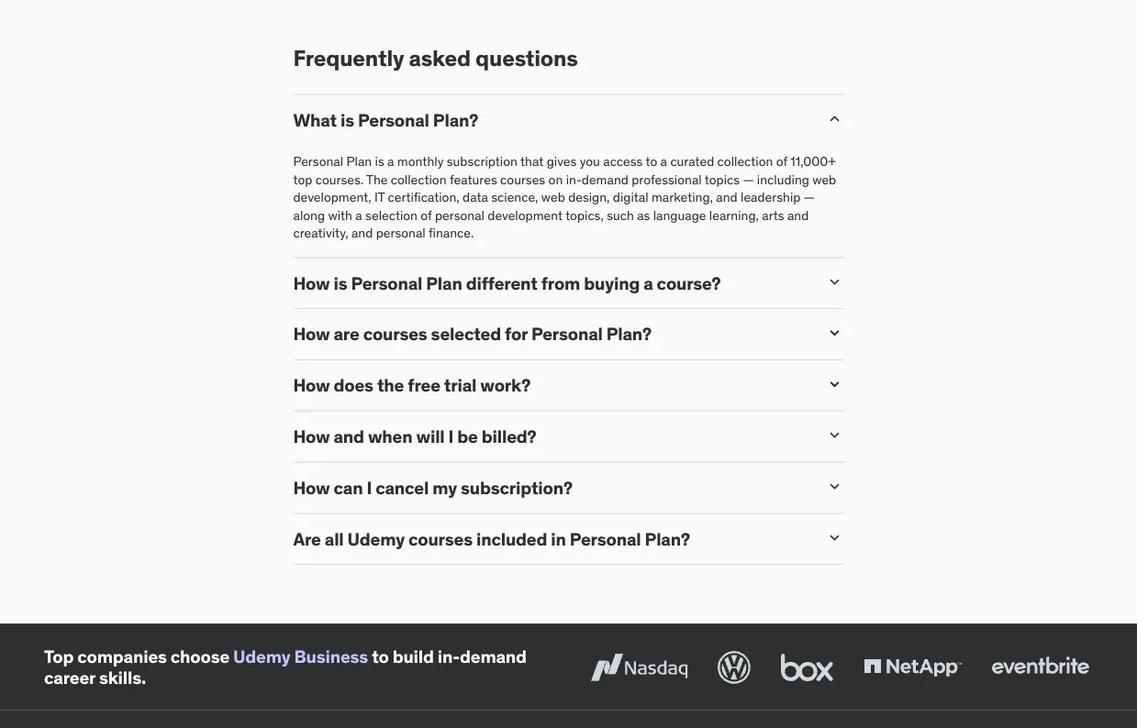 Task type: vqa. For each thing, say whether or not it's contained in the screenshot.
UP associated with 4.5 & up
no



Task type: describe. For each thing, give the bounding box(es) containing it.
for
[[505, 323, 528, 345]]

how for how is personal plan different from buying a course?
[[293, 272, 330, 294]]

1 small image from the top
[[826, 110, 844, 128]]

to build in-demand career skills.
[[44, 646, 527, 689]]

companies
[[77, 646, 167, 668]]

professional
[[632, 171, 702, 188]]

language
[[653, 207, 706, 224]]

selection
[[366, 207, 418, 224]]

course?
[[657, 272, 721, 294]]

a up professional
[[661, 153, 667, 170]]

in- inside to build in-demand career skills.
[[438, 646, 460, 668]]

does
[[334, 374, 374, 396]]

marketing,
[[652, 189, 713, 206]]

the
[[377, 374, 404, 396]]

how for how are courses selected for personal plan?
[[293, 323, 330, 345]]

buying
[[584, 272, 640, 294]]

including
[[757, 171, 810, 188]]

personal up are
[[351, 272, 423, 294]]

will
[[416, 426, 445, 448]]

what is personal plan? button
[[293, 109, 811, 131]]

nasdaq image
[[587, 648, 692, 688]]

how are courses selected for personal plan?
[[293, 323, 652, 345]]

2 vertical spatial courses
[[409, 528, 473, 550]]

gives
[[547, 153, 577, 170]]

cancel
[[376, 477, 429, 499]]

is inside personal plan is a monthly subscription that gives you access to a curated collection of 11,000+ top courses. the collection features courses on in-demand professional topics — including web development, it certification, data science, web design, digital marketing, and leadership — along with a selection of personal development topics, such as language learning, arts and creativity, and personal finance.
[[375, 153, 384, 170]]

top
[[293, 171, 312, 188]]

are all udemy courses included in personal plan?
[[293, 528, 690, 550]]

arts
[[762, 207, 785, 224]]

build
[[393, 646, 434, 668]]

can
[[334, 477, 363, 499]]

digital
[[613, 189, 649, 206]]

and left the when
[[334, 426, 364, 448]]

subscription
[[447, 153, 518, 170]]

the
[[366, 171, 388, 188]]

demand inside personal plan is a monthly subscription that gives you access to a curated collection of 11,000+ top courses. the collection features courses on in-demand professional topics — including web development, it certification, data science, web design, digital marketing, and leadership — along with a selection of personal development topics, such as language learning, arts and creativity, and personal finance.
[[582, 171, 629, 188]]

frequently asked questions
[[293, 45, 578, 72]]

what is personal plan?
[[293, 109, 479, 131]]

courses.
[[316, 171, 364, 188]]

when
[[368, 426, 413, 448]]

top companies choose udemy business
[[44, 646, 368, 668]]

frequently
[[293, 45, 404, 72]]

creativity,
[[293, 225, 349, 242]]

how is personal plan different from buying a course?
[[293, 272, 721, 294]]

1 vertical spatial —
[[804, 189, 815, 206]]

are
[[293, 528, 321, 550]]

such
[[607, 207, 634, 224]]

is for what
[[341, 109, 354, 131]]

0 vertical spatial udemy
[[348, 528, 405, 550]]

small image for personal
[[826, 324, 844, 343]]

0 horizontal spatial i
[[367, 477, 372, 499]]

trial
[[444, 374, 477, 396]]

learning,
[[710, 207, 759, 224]]

volkswagen image
[[714, 648, 755, 688]]

2 vertical spatial plan?
[[645, 528, 690, 550]]

how can i cancel my subscription? button
[[293, 477, 811, 499]]

udemy business link
[[233, 646, 368, 668]]

0 vertical spatial —
[[743, 171, 754, 188]]

finance.
[[429, 225, 474, 242]]

questions
[[476, 45, 578, 72]]

development,
[[293, 189, 371, 206]]

monthly
[[397, 153, 444, 170]]

how and when will i be billed?
[[293, 426, 537, 448]]

certification,
[[388, 189, 460, 206]]

1 horizontal spatial personal
[[435, 207, 485, 224]]

a right 'with'
[[356, 207, 362, 224]]

choose
[[171, 646, 230, 668]]

with
[[328, 207, 353, 224]]

personal right in
[[570, 528, 641, 550]]

personal right for
[[532, 323, 603, 345]]

in- inside personal plan is a monthly subscription that gives you access to a curated collection of 11,000+ top courses. the collection features courses on in-demand professional topics — including web development, it certification, data science, web design, digital marketing, and leadership — along with a selection of personal development topics, such as language learning, arts and creativity, and personal finance.
[[566, 171, 582, 188]]

small image for buying
[[826, 273, 844, 291]]

top
[[44, 646, 74, 668]]

how are courses selected for personal plan? button
[[293, 323, 811, 345]]

0 vertical spatial of
[[776, 153, 788, 170]]



Task type: locate. For each thing, give the bounding box(es) containing it.
1 vertical spatial collection
[[391, 171, 447, 188]]

1 vertical spatial is
[[375, 153, 384, 170]]

small image
[[826, 110, 844, 128], [826, 324, 844, 343], [826, 375, 844, 394]]

plan?
[[433, 109, 479, 131], [607, 323, 652, 345], [645, 528, 690, 550]]

and right arts
[[788, 207, 809, 224]]

collection down monthly
[[391, 171, 447, 188]]

plan inside personal plan is a monthly subscription that gives you access to a curated collection of 11,000+ top courses. the collection features courses on in-demand professional topics — including web development, it certification, data science, web design, digital marketing, and leadership — along with a selection of personal development topics, such as language learning, arts and creativity, and personal finance.
[[347, 153, 372, 170]]

2 small image from the top
[[826, 324, 844, 343]]

how for how does the free trial work?
[[293, 374, 330, 396]]

how left does
[[293, 374, 330, 396]]

1 horizontal spatial web
[[813, 171, 837, 188]]

1 how from the top
[[293, 272, 330, 294]]

all
[[325, 528, 344, 550]]

is right what
[[341, 109, 354, 131]]

0 vertical spatial courses
[[500, 171, 546, 188]]

— down including in the top right of the page
[[804, 189, 815, 206]]

1 vertical spatial courses
[[363, 323, 427, 345]]

small image for billed?
[[826, 427, 844, 445]]

of
[[776, 153, 788, 170], [421, 207, 432, 224]]

how down "creativity,"
[[293, 272, 330, 294]]

in
[[551, 528, 566, 550]]

on
[[549, 171, 563, 188]]

collection
[[718, 153, 773, 170], [391, 171, 447, 188]]

courses down my
[[409, 528, 473, 550]]

1 horizontal spatial to
[[646, 153, 658, 170]]

—
[[743, 171, 754, 188], [804, 189, 815, 206]]

topics
[[705, 171, 740, 188]]

small image for work?
[[826, 375, 844, 394]]

personal
[[435, 207, 485, 224], [376, 225, 426, 242]]

1 horizontal spatial collection
[[718, 153, 773, 170]]

selected
[[431, 323, 501, 345]]

0 vertical spatial demand
[[582, 171, 629, 188]]

access
[[603, 153, 643, 170]]

2 how from the top
[[293, 323, 330, 345]]

personal plan is a monthly subscription that gives you access to a curated collection of 11,000+ top courses. the collection features courses on in-demand professional topics — including web development, it certification, data science, web design, digital marketing, and leadership — along with a selection of personal development topics, such as language learning, arts and creativity, and personal finance.
[[293, 153, 837, 242]]

0 vertical spatial personal
[[435, 207, 485, 224]]

from
[[541, 272, 580, 294]]

different
[[466, 272, 538, 294]]

what
[[293, 109, 337, 131]]

0 vertical spatial plan?
[[433, 109, 479, 131]]

it
[[375, 189, 385, 206]]

web
[[813, 171, 837, 188], [541, 189, 565, 206]]

personal down the selection
[[376, 225, 426, 242]]

how and when will i be billed? button
[[293, 426, 811, 448]]

to inside personal plan is a monthly subscription that gives you access to a curated collection of 11,000+ top courses. the collection features courses on in-demand professional topics — including web development, it certification, data science, web design, digital marketing, and leadership — along with a selection of personal development topics, such as language learning, arts and creativity, and personal finance.
[[646, 153, 658, 170]]

0 vertical spatial small image
[[826, 110, 844, 128]]

1 horizontal spatial i
[[449, 426, 454, 448]]

how does the free trial work?
[[293, 374, 531, 396]]

to up professional
[[646, 153, 658, 170]]

personal up the finance.
[[435, 207, 485, 224]]

topics,
[[566, 207, 604, 224]]

curated
[[671, 153, 714, 170]]

how left can
[[293, 477, 330, 499]]

0 horizontal spatial —
[[743, 171, 754, 188]]

1 vertical spatial small image
[[826, 324, 844, 343]]

features
[[450, 171, 497, 188]]

be
[[457, 426, 478, 448]]

0 vertical spatial collection
[[718, 153, 773, 170]]

4 how from the top
[[293, 426, 330, 448]]

i
[[449, 426, 454, 448], [367, 477, 372, 499]]

1 vertical spatial personal
[[376, 225, 426, 242]]

career
[[44, 667, 95, 689]]

personal up monthly
[[358, 109, 429, 131]]

1 vertical spatial web
[[541, 189, 565, 206]]

skills.
[[99, 667, 146, 689]]

1 vertical spatial udemy
[[233, 646, 291, 668]]

data
[[463, 189, 488, 206]]

— right topics
[[743, 171, 754, 188]]

1 vertical spatial i
[[367, 477, 372, 499]]

1 vertical spatial of
[[421, 207, 432, 224]]

0 horizontal spatial to
[[372, 646, 389, 668]]

that
[[521, 153, 544, 170]]

2 vertical spatial small image
[[826, 375, 844, 394]]

1 vertical spatial to
[[372, 646, 389, 668]]

demand inside to build in-demand career skills.
[[460, 646, 527, 668]]

i right can
[[367, 477, 372, 499]]

1 vertical spatial plan?
[[607, 323, 652, 345]]

0 vertical spatial in-
[[566, 171, 582, 188]]

1 horizontal spatial demand
[[582, 171, 629, 188]]

demand down you at right top
[[582, 171, 629, 188]]

0 horizontal spatial of
[[421, 207, 432, 224]]

science,
[[491, 189, 538, 206]]

a
[[388, 153, 394, 170], [661, 153, 667, 170], [356, 207, 362, 224], [644, 272, 653, 294]]

eventbrite image
[[988, 648, 1093, 688]]

i left be
[[449, 426, 454, 448]]

to
[[646, 153, 658, 170], [372, 646, 389, 668]]

3 how from the top
[[293, 374, 330, 396]]

0 horizontal spatial in-
[[438, 646, 460, 668]]

in- right build
[[438, 646, 460, 668]]

demand right build
[[460, 646, 527, 668]]

1 horizontal spatial —
[[804, 189, 815, 206]]

plan up 'the' at the top left
[[347, 153, 372, 170]]

courses right are
[[363, 323, 427, 345]]

small image
[[826, 273, 844, 291], [826, 427, 844, 445], [826, 478, 844, 496], [826, 529, 844, 547]]

along
[[293, 207, 325, 224]]

is up 'the' at the top left
[[375, 153, 384, 170]]

1 horizontal spatial udemy
[[348, 528, 405, 550]]

billed?
[[482, 426, 537, 448]]

my
[[433, 477, 457, 499]]

1 small image from the top
[[826, 273, 844, 291]]

3 small image from the top
[[826, 478, 844, 496]]

4 small image from the top
[[826, 529, 844, 547]]

courses inside personal plan is a monthly subscription that gives you access to a curated collection of 11,000+ top courses. the collection features courses on in-demand professional topics — including web development, it certification, data science, web design, digital marketing, and leadership — along with a selection of personal development topics, such as language learning, arts and creativity, and personal finance.
[[500, 171, 546, 188]]

of up including in the top right of the page
[[776, 153, 788, 170]]

0 horizontal spatial udemy
[[233, 646, 291, 668]]

0 horizontal spatial web
[[541, 189, 565, 206]]

udemy right choose at the left bottom of page
[[233, 646, 291, 668]]

you
[[580, 153, 600, 170]]

collection up topics
[[718, 153, 773, 170]]

how can i cancel my subscription?
[[293, 477, 573, 499]]

design,
[[568, 189, 610, 206]]

and down topics
[[716, 189, 738, 206]]

1 vertical spatial plan
[[426, 272, 462, 294]]

0 horizontal spatial plan
[[347, 153, 372, 170]]

and down 'with'
[[352, 225, 373, 242]]

1 horizontal spatial plan
[[426, 272, 462, 294]]

included
[[476, 528, 547, 550]]

0 horizontal spatial collection
[[391, 171, 447, 188]]

work?
[[480, 374, 531, 396]]

is for how
[[334, 272, 347, 294]]

0 vertical spatial is
[[341, 109, 354, 131]]

as
[[637, 207, 650, 224]]

web down the 11,000+
[[813, 171, 837, 188]]

subscription?
[[461, 477, 573, 499]]

demand
[[582, 171, 629, 188], [460, 646, 527, 668]]

how left are
[[293, 323, 330, 345]]

11,000+
[[791, 153, 836, 170]]

free
[[408, 374, 440, 396]]

0 vertical spatial i
[[449, 426, 454, 448]]

and
[[716, 189, 738, 206], [788, 207, 809, 224], [352, 225, 373, 242], [334, 426, 364, 448]]

to inside to build in-demand career skills.
[[372, 646, 389, 668]]

2 small image from the top
[[826, 427, 844, 445]]

2 vertical spatial is
[[334, 272, 347, 294]]

3 small image from the top
[[826, 375, 844, 394]]

to left build
[[372, 646, 389, 668]]

in- right on
[[566, 171, 582, 188]]

how left the when
[[293, 426, 330, 448]]

how
[[293, 272, 330, 294], [293, 323, 330, 345], [293, 374, 330, 396], [293, 426, 330, 448], [293, 477, 330, 499]]

1 vertical spatial demand
[[460, 646, 527, 668]]

of down "certification,"
[[421, 207, 432, 224]]

courses up "science,"
[[500, 171, 546, 188]]

0 vertical spatial plan
[[347, 153, 372, 170]]

personal inside personal plan is a monthly subscription that gives you access to a curated collection of 11,000+ top courses. the collection features courses on in-demand professional topics — including web development, it certification, data science, web design, digital marketing, and leadership — along with a selection of personal development topics, such as language learning, arts and creativity, and personal finance.
[[293, 153, 343, 170]]

small image for personal
[[826, 529, 844, 547]]

are all udemy courses included in personal plan? button
[[293, 528, 811, 550]]

plan
[[347, 153, 372, 170], [426, 272, 462, 294]]

is
[[341, 109, 354, 131], [375, 153, 384, 170], [334, 272, 347, 294]]

how does the free trial work? button
[[293, 374, 811, 396]]

a up 'the' at the top left
[[388, 153, 394, 170]]

courses
[[500, 171, 546, 188], [363, 323, 427, 345], [409, 528, 473, 550]]

development
[[488, 207, 563, 224]]

web down on
[[541, 189, 565, 206]]

1 horizontal spatial in-
[[566, 171, 582, 188]]

netapp image
[[860, 648, 966, 688]]

leadership
[[741, 189, 801, 206]]

in-
[[566, 171, 582, 188], [438, 646, 460, 668]]

plan down the finance.
[[426, 272, 462, 294]]

how for how can i cancel my subscription?
[[293, 477, 330, 499]]

5 how from the top
[[293, 477, 330, 499]]

how is personal plan different from buying a course? button
[[293, 272, 811, 294]]

business
[[294, 646, 368, 668]]

0 horizontal spatial personal
[[376, 225, 426, 242]]

1 vertical spatial in-
[[438, 646, 460, 668]]

personal up top at left top
[[293, 153, 343, 170]]

udemy
[[348, 528, 405, 550], [233, 646, 291, 668]]

are
[[334, 323, 360, 345]]

udemy right all
[[348, 528, 405, 550]]

a right buying
[[644, 272, 653, 294]]

is up are
[[334, 272, 347, 294]]

1 horizontal spatial of
[[776, 153, 788, 170]]

box image
[[777, 648, 838, 688]]

how for how and when will i be billed?
[[293, 426, 330, 448]]

0 horizontal spatial demand
[[460, 646, 527, 668]]

0 vertical spatial web
[[813, 171, 837, 188]]

0 vertical spatial to
[[646, 153, 658, 170]]

asked
[[409, 45, 471, 72]]



